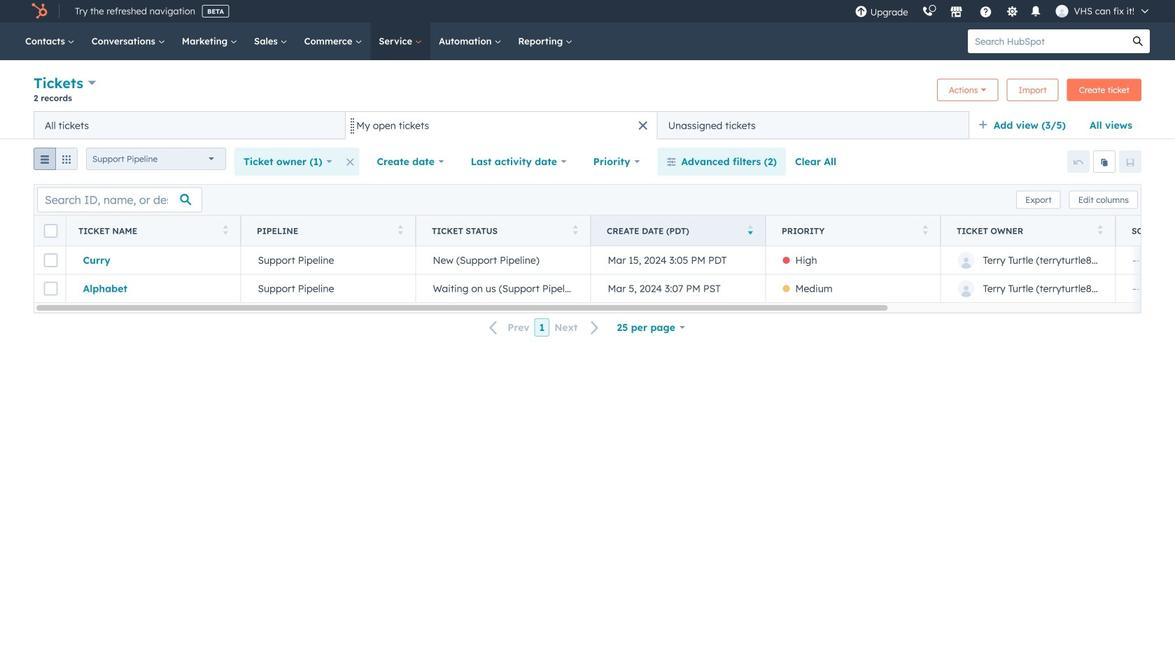 Task type: describe. For each thing, give the bounding box(es) containing it.
marketplaces image
[[950, 6, 963, 19]]

2 press to sort. image from the left
[[398, 225, 403, 235]]

descending sort. press to sort ascending. image
[[748, 225, 753, 235]]

descending sort. press to sort ascending. element
[[748, 225, 753, 237]]

4 press to sort. element from the left
[[923, 225, 928, 237]]

Search ID, name, or description search field
[[37, 187, 202, 212]]

2 press to sort. element from the left
[[398, 225, 403, 237]]

Search HubSpot search field
[[968, 29, 1126, 53]]

1 press to sort. element from the left
[[223, 225, 228, 237]]

1 press to sort. image from the left
[[223, 225, 228, 235]]

3 press to sort. element from the left
[[573, 225, 578, 237]]

4 press to sort. image from the left
[[1098, 225, 1103, 235]]

press to sort. image
[[573, 225, 578, 235]]

5 press to sort. element from the left
[[1098, 225, 1103, 237]]

terry turtle image
[[1056, 5, 1068, 17]]



Task type: vqa. For each thing, say whether or not it's contained in the screenshot.
banner in the top of the page
yes



Task type: locate. For each thing, give the bounding box(es) containing it.
group
[[34, 148, 78, 176]]

3 press to sort. image from the left
[[923, 225, 928, 235]]

menu
[[848, 0, 1158, 22]]

press to sort. image
[[223, 225, 228, 235], [398, 225, 403, 235], [923, 225, 928, 235], [1098, 225, 1103, 235]]

press to sort. element
[[223, 225, 228, 237], [398, 225, 403, 237], [573, 225, 578, 237], [923, 225, 928, 237], [1098, 225, 1103, 237]]

pagination navigation
[[481, 318, 608, 337]]

banner
[[34, 73, 1142, 111]]



